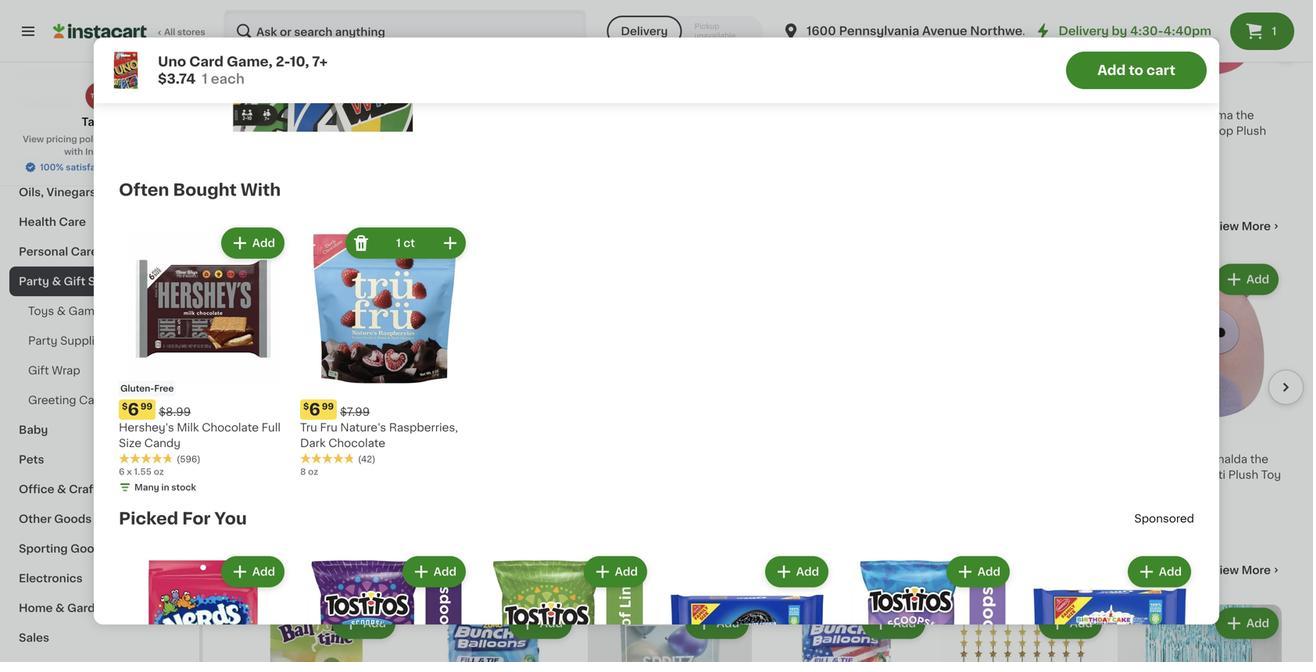 Task type: describe. For each thing, give the bounding box(es) containing it.
canned goods & soups
[[19, 68, 153, 79]]

4:30-
[[1130, 25, 1164, 37]]

with
[[241, 182, 281, 198]]

spo
[[1134, 513, 1156, 524]]

breakfast link
[[9, 88, 190, 118]]

& down your
[[975, 141, 984, 152]]

target logo image
[[85, 81, 115, 111]]

policy.
[[79, 135, 109, 143]]

$ 8 99
[[1121, 89, 1151, 106]]

1 for 1 ct
[[396, 238, 401, 249]]

1 inside uno card game, 2-10, 7+ $3.74 1 each
[[202, 72, 208, 86]]

list
[[1028, 27, 1045, 38]]

2- for uno card game, 2-10, 7+
[[327, 110, 338, 121]]

4:40pm
[[1164, 25, 1211, 37]]

greeting cards link
[[9, 385, 190, 415]]

uno for uno card game, 2-10, 7+ (19)
[[234, 454, 257, 465]]

100% satisfaction guarantee link
[[949, 65, 1109, 81]]

- inside button
[[1118, 485, 1123, 496]]

delivery for delivery by 4:30-4:40pm
[[1059, 25, 1109, 37]]

$29.99 original price: $48.99 element
[[588, 87, 752, 107]]

candy
[[144, 438, 181, 449]]

instacart.
[[85, 147, 128, 156]]

baby link
[[9, 415, 190, 445]]

1.55
[[134, 467, 152, 476]]

accessories
[[839, 110, 906, 121]]

100% for 100% satisfaction guarantee place your order with peace of mind.
[[949, 68, 979, 79]]

0 horizontal spatial yeti
[[1029, 125, 1049, 136]]

8 oz
[[300, 467, 318, 476]]

8 for 8
[[950, 89, 961, 106]]

party & gift supplies link
[[9, 267, 190, 296]]

2 $3.74 original price: $4.99 element from the top
[[234, 431, 399, 451]]

with inside view pricing policy. not affiliated with instacart.
[[64, 147, 83, 156]]

29
[[597, 89, 618, 106]]

1 for 1
[[1272, 26, 1277, 37]]

all
[[164, 28, 175, 36]]

ronalda inside button
[[1202, 454, 1247, 465]]

tru
[[300, 422, 317, 433]]

0 vertical spatial supplies
[[88, 276, 137, 287]]

other goods
[[19, 514, 92, 524]]

seller
[[434, 417, 455, 424]]

baking essentials link
[[9, 148, 190, 177]]

often bought with
[[119, 182, 281, 198]]

spices
[[114, 187, 152, 198]]

health
[[19, 217, 56, 227]]

goods for sporting
[[70, 543, 108, 554]]

instacart logo image
[[53, 22, 147, 41]]

0 horizontal spatial toys
[[28, 306, 54, 317]]

view more link for toys & games
[[1212, 218, 1282, 234]]

$4.99 for $
[[273, 438, 305, 449]]

service type group
[[607, 16, 763, 47]]

chocolate inside "$ 6 99 $7.99 tru fru nature's raspberries, dark chocolate"
[[328, 438, 385, 449]]

x
[[127, 467, 132, 476]]

squishmallows ronalda the pink and purple yeti plush toy - pink & purple inside squishmallows ronalda the pink and purple yeti plush toy - pink & purple button
[[1118, 454, 1281, 496]]

add button inside item carousel region
[[223, 229, 283, 257]]

(42)
[[358, 455, 375, 464]]

lego
[[588, 110, 620, 121]]

0 horizontal spatial gift
[[28, 365, 49, 376]]

$ for $ 6 99 $7.99 tru fru nature's raspberries, dark chocolate
[[303, 402, 309, 411]]

electronics
[[19, 573, 83, 584]]

99 for $ 6 99 $7.99 tru fru nature's raspberries, dark chocolate
[[322, 402, 334, 411]]

10, for uno card game, 2-10, 7+
[[338, 110, 353, 121]]

guarantee for 100% satisfaction guarantee place your order with peace of mind.
[[1051, 68, 1109, 79]]

other
[[19, 514, 52, 524]]

1 horizontal spatial party supplies link
[[234, 561, 361, 580]]

$ 6 99 $7.99 tru fru nature's raspberries, dark chocolate
[[300, 401, 458, 449]]

99 for $ 8 99
[[1139, 90, 1151, 98]]

$6.99 original price: $8.99 element
[[119, 399, 288, 420]]

1 $13.99 from the left
[[981, 94, 1017, 105]]

100% for 100% satisfaction guarantee
[[40, 163, 64, 172]]

your
[[956, 83, 981, 94]]

6 for hershey's
[[128, 401, 139, 418]]

wrap
[[52, 365, 80, 376]]

goods for other
[[54, 514, 92, 524]]

10
[[448, 110, 460, 121]]

1 oz from the left
[[154, 467, 164, 476]]

enlarge more household uno card game, 2-10, 7+ angle_back (opens in a new tab) image
[[127, 23, 155, 51]]

1 $3.74 original price: $4.99 element from the top
[[234, 87, 399, 107]]

2 oz from the left
[[308, 467, 318, 476]]

100% satisfaction guarantee place your order with peace of mind.
[[923, 68, 1123, 94]]

toy inside squishmallows pama the strawberry cake pop plush toy - pink
[[1118, 141, 1138, 152]]

home & garden
[[19, 603, 109, 614]]

6 for tru
[[309, 401, 320, 418]]

1 horizontal spatial toys
[[234, 218, 276, 234]]

2 horizontal spatial 8
[[1127, 89, 1138, 106]]

goods for canned
[[66, 68, 103, 79]]

uno card game, 2-10, 7+ $3.74 1 each
[[158, 55, 328, 86]]

game, for uno card game, 2-10, 7+ (19)
[[289, 454, 325, 465]]

& down with
[[280, 218, 294, 234]]

$8.99
[[159, 406, 191, 417]]

each
[[211, 72, 245, 86]]

pop
[[1212, 125, 1233, 136]]

satisfaction for 100% satisfaction guarantee
[[66, 163, 118, 172]]

game
[[492, 110, 525, 121]]

toy inside button
[[1261, 469, 1281, 480]]

remove tru fru nature's raspberries, dark chocolate image
[[352, 234, 370, 253]]

0 horizontal spatial party supplies link
[[9, 326, 190, 356]]

satisfaction for 100% satisfaction guarantee place your order with peace of mind.
[[982, 68, 1049, 79]]

$ for $ 15 99
[[414, 434, 420, 442]]

1 vertical spatial party supplies
[[234, 562, 361, 578]]

add to cart button
[[1066, 52, 1207, 89]]

plush inside button
[[1228, 469, 1258, 480]]

0 vertical spatial games
[[298, 218, 359, 234]]

canned
[[19, 68, 63, 79]]

phase
[[411, 110, 445, 121]]

more for toys & games
[[1242, 221, 1271, 232]]

add to list button
[[966, 23, 1045, 43]]

0 vertical spatial toy
[[1085, 125, 1104, 136]]

baking
[[19, 157, 58, 168]]

card for uno card game, 2-10, 7+ $3.74 1 each
[[189, 55, 224, 68]]

& left craft
[[57, 484, 66, 495]]

auto-
[[1093, 27, 1125, 38]]

affiliated
[[129, 135, 169, 143]]

raspberries,
[[389, 422, 458, 433]]

product group containing 3
[[234, 261, 399, 494]]

order inside button
[[1125, 27, 1156, 38]]

essentials
[[60, 157, 118, 168]]

0 vertical spatial ronalda
[[1026, 110, 1071, 121]]

yeti inside button
[[1205, 469, 1226, 480]]

2- for uno card game, 2-10, 7+ (19)
[[327, 454, 338, 465]]

home
[[19, 603, 53, 614]]

cart
[[1147, 64, 1175, 77]]

the inside squishmallows pama the strawberry cake pop plush toy - pink
[[1236, 110, 1254, 121]]

save button
[[890, 23, 940, 43]]

not
[[111, 135, 127, 143]]

star
[[658, 110, 680, 121]]

0 horizontal spatial -
[[941, 141, 946, 152]]

greeting cards
[[28, 395, 112, 406]]

breakfast
[[19, 98, 73, 109]]

hershey's
[[119, 422, 174, 433]]

0 vertical spatial and
[[967, 125, 988, 136]]

99 for $ 6 99 $8.99 hershey's milk chocolate full size candy
[[141, 402, 152, 411]]

card for uno card game, 2-10, 7+
[[260, 110, 286, 121]]

1 horizontal spatial gift
[[64, 276, 85, 287]]

squishmallows inside squishmallows ronalda the pink and purple yeti plush toy - pink & purple button
[[1118, 454, 1200, 465]]

party & gift supplies
[[19, 276, 137, 287]]

party for leftmost party supplies link
[[28, 335, 57, 346]]

2 vertical spatial supplies
[[286, 562, 361, 578]]

stock
[[171, 483, 196, 492]]

& down $26.99
[[827, 110, 836, 121]]

squishmallows inside squishmallows pama the strawberry cake pop plush toy - pink
[[1118, 110, 1200, 121]]

dark
[[300, 438, 326, 449]]

add to list
[[988, 27, 1045, 38]]

1 3 from the top
[[243, 89, 254, 106]]

sales
[[19, 632, 49, 643]]

nature's
[[340, 422, 386, 433]]

view pricing policy. not affiliated with instacart. link
[[13, 133, 187, 158]]

full
[[262, 422, 281, 433]]

office & craft link
[[9, 474, 190, 504]]

game, for uno card game, 2-10, 7+ $3.74 1 each
[[227, 55, 273, 68]]

squishmallows ronalda the pink and purple yeti plush toy - pink & purple button
[[1118, 261, 1282, 511]]

10, for uno card game, 2-10, 7+ $3.74 1 each
[[290, 55, 309, 68]]

1 vertical spatial supplies
[[60, 335, 108, 346]]

1600 pennsylvania avenue northwest button
[[782, 9, 1034, 53]]

delivery by 4:30-4:40pm
[[1059, 25, 1211, 37]]

avenue
[[922, 25, 967, 37]]

& inside button
[[1151, 485, 1160, 496]]

$4.99 for 3
[[273, 94, 305, 105]]

milk
[[177, 422, 199, 433]]

with inside 100% satisfaction guarantee place your order with peace of mind.
[[1016, 83, 1039, 94]]

1600 pennsylvania avenue northwest
[[807, 25, 1034, 37]]



Task type: locate. For each thing, give the bounding box(es) containing it.
gift wrap
[[28, 365, 80, 376]]

uno inside uno card game, 2-10, 7+ $3.74 1 each
[[158, 55, 186, 68]]

all stores
[[164, 28, 205, 36]]

1 horizontal spatial yeti
[[1205, 469, 1226, 480]]

bought
[[173, 182, 237, 198]]

squishmallows ronalda the pink and purple yeti plush toy - pink & purple up "nsored"
[[1118, 454, 1281, 496]]

the inside button
[[1250, 454, 1268, 465]]

1 vertical spatial view
[[1212, 221, 1239, 232]]

guarantee up of in the top of the page
[[1051, 68, 1109, 79]]

0 vertical spatial (19)
[[292, 127, 308, 136]]

$ down the raspberries,
[[414, 434, 420, 442]]

by
[[1112, 25, 1127, 37]]

goods inside the canned goods & soups link
[[66, 68, 103, 79]]

guarantee for 100% satisfaction guarantee
[[120, 163, 166, 172]]

$15.99 original price: $26.99 element
[[764, 87, 929, 107]]

1 horizontal spatial oz
[[308, 467, 318, 476]]

view more link for party supplies
[[1212, 562, 1282, 578]]

2 horizontal spatial toy
[[1261, 469, 1281, 480]]

squishmallows ronalda the pink and purple yeti plush toy - pink & purple
[[941, 110, 1104, 152], [1118, 454, 1281, 496]]

delivery inside delivery by 4:30-4:40pm link
[[1059, 25, 1109, 37]]

enlarge more household uno card game, 2-10, 7+ angle_top (opens in a new tab) image
[[127, 67, 155, 95]]

cards
[[79, 395, 112, 406]]

0 vertical spatial yeti
[[1029, 125, 1049, 136]]

1 horizontal spatial chocolate
[[328, 438, 385, 449]]

1 horizontal spatial ronalda
[[1202, 454, 1247, 465]]

add to cart
[[1097, 64, 1175, 77]]

2 view more link from the top
[[1212, 562, 1282, 578]]

0 vertical spatial 10,
[[290, 55, 309, 68]]

goods inside sporting goods link
[[70, 543, 108, 554]]

toys down party & gift supplies
[[28, 306, 54, 317]]

10, for uno card game, 2-10, 7+ (19)
[[338, 454, 353, 465]]

delivery by 4:30-4:40pm link
[[1034, 22, 1211, 41]]

toys & games link down party & gift supplies
[[9, 296, 190, 326]]

often
[[119, 182, 169, 198]]

building
[[588, 125, 632, 136]]

15 down best at the left bottom of the page
[[420, 433, 438, 449]]

product group
[[119, 224, 288, 497], [300, 224, 469, 478], [234, 261, 399, 494], [1118, 261, 1282, 511], [119, 553, 288, 662], [300, 553, 469, 662], [481, 553, 650, 662], [663, 553, 832, 662], [844, 553, 1013, 662], [1025, 553, 1194, 662], [234, 605, 399, 662], [411, 605, 575, 662], [588, 605, 752, 662], [764, 605, 929, 662], [941, 605, 1105, 662], [1118, 605, 1282, 662]]

7+ for uno card game, 2-10, 7+ (19)
[[356, 454, 368, 465]]

$ inside $ 15 99
[[414, 434, 420, 442]]

strawberry
[[1118, 125, 1178, 136]]

3 left "full" at the left bottom of the page
[[243, 433, 254, 449]]

nsored
[[1156, 513, 1194, 524]]

phase 10 card game
[[411, 110, 525, 121]]

in
[[161, 483, 169, 492]]

1 vertical spatial view more
[[1212, 565, 1271, 576]]

6 left x at the bottom of the page
[[119, 467, 125, 476]]

$ for $ 8 99
[[1121, 90, 1127, 98]]

7+ down nature's
[[356, 454, 368, 465]]

household
[[19, 127, 80, 138]]

15 inside "element"
[[773, 89, 792, 106]]

pets link
[[9, 445, 190, 474]]

$ inside the $ 6 99 $8.99 hershey's milk chocolate full size candy
[[122, 402, 128, 411]]

squishmallows ronalda the pink and purple yeti plush toy - pink & purple down 100% satisfaction guarantee place your order with peace of mind.
[[941, 110, 1104, 152]]

card inside uno card game, 2-10, 7+ $3.74 1 each
[[189, 55, 224, 68]]

1 vertical spatial toys & games
[[28, 306, 108, 317]]

2 $4.99 from the top
[[273, 438, 305, 449]]

$ down gluten-
[[122, 402, 128, 411]]

uno for uno card game, 2-10, 7+
[[234, 110, 257, 121]]

view for toys & games
[[1212, 221, 1239, 232]]

8 down "dark"
[[300, 467, 306, 476]]

guarantee inside 100% satisfaction guarantee place your order with peace of mind.
[[1051, 68, 1109, 79]]

health care
[[19, 217, 86, 227]]

2- inside uno card game, 2-10, 7+ (19)
[[327, 454, 338, 465]]

gift down personal care
[[64, 276, 85, 287]]

0 vertical spatial $3.74 original price: $4.99 element
[[234, 87, 399, 107]]

card down $5.99
[[463, 110, 489, 121]]

2 vertical spatial game,
[[289, 454, 325, 465]]

$ for $ 3
[[238, 434, 243, 442]]

uno
[[158, 55, 186, 68], [234, 110, 257, 121], [234, 454, 257, 465]]

card inside uno card game, 2-10, 7+ (19)
[[260, 454, 286, 465]]

1 vertical spatial yeti
[[1205, 469, 1226, 480]]

2 (19) from the top
[[292, 471, 308, 480]]

uno down the each on the left top of page
[[234, 110, 257, 121]]

6 x 1.55 oz
[[119, 467, 164, 476]]

2- inside uno card game, 2-10, 7+ $3.74 1 each
[[276, 55, 290, 68]]

1 vertical spatial more
[[1242, 565, 1271, 576]]

1 vertical spatial with
[[64, 147, 83, 156]]

care for health care
[[59, 217, 86, 227]]

sales link
[[9, 623, 190, 653]]

6 up tru
[[309, 401, 320, 418]]

$4.99 up uno card game, 2-10, 7+
[[273, 94, 305, 105]]

with up 'baking essentials'
[[64, 147, 83, 156]]

2 vertical spatial 7+
[[356, 454, 368, 465]]

view more link
[[1212, 218, 1282, 234], [1212, 562, 1282, 578]]

you
[[214, 510, 247, 527]]

7+ for uno card game, 2-10, 7+ $3.74 1 each
[[312, 55, 328, 68]]

game, inside uno card game, 2-10, 7+ $3.74 1 each
[[227, 55, 273, 68]]

uno for uno card game, 2-10, 7+ $3.74 1 each
[[158, 55, 186, 68]]

0 vertical spatial to
[[1014, 27, 1026, 38]]

1 horizontal spatial satisfaction
[[982, 68, 1049, 79]]

8 for 8 oz
[[300, 467, 306, 476]]

toys & games down party & gift supplies
[[28, 306, 108, 317]]

2-
[[276, 55, 290, 68], [327, 110, 338, 121], [327, 454, 338, 465]]

2 $13.99 from the left
[[1158, 94, 1194, 105]]

1 vertical spatial chocolate
[[328, 438, 385, 449]]

$13.99 right your
[[981, 94, 1017, 105]]

& left soups
[[106, 68, 115, 79]]

$ down $6.99 original price: $8.99 element
[[238, 434, 243, 442]]

& right home
[[55, 603, 65, 614]]

3
[[243, 89, 254, 106], [243, 433, 254, 449]]

0 horizontal spatial 15
[[420, 433, 438, 449]]

1 vertical spatial uno
[[234, 110, 257, 121]]

add button
[[223, 229, 283, 257], [334, 265, 394, 293], [1217, 265, 1277, 293], [223, 558, 283, 586], [404, 558, 464, 586], [585, 558, 646, 586], [767, 558, 827, 586], [948, 558, 1008, 586], [1129, 558, 1190, 586], [334, 609, 394, 637], [510, 609, 571, 637], [687, 609, 747, 637], [863, 609, 924, 637], [1040, 609, 1101, 637], [1217, 609, 1277, 637]]

7+ inside uno card game, 2-10, 7+ (19)
[[356, 454, 368, 465]]

$ up tru
[[303, 402, 309, 411]]

delivery up $48.99
[[621, 26, 668, 37]]

view more for party supplies
[[1212, 565, 1271, 576]]

oz down "dark"
[[308, 467, 318, 476]]

pink inside squishmallows pama the strawberry cake pop plush toy - pink
[[1148, 141, 1171, 152]]

1 vertical spatial games
[[68, 306, 108, 317]]

0 vertical spatial party
[[19, 276, 49, 287]]

cake
[[1181, 125, 1209, 136]]

2 vertical spatial view
[[1212, 565, 1239, 576]]

oz right 1.55
[[154, 467, 164, 476]]

game, for uno card game, 2-10, 7+
[[289, 110, 325, 121]]

delivery left by at the top right
[[1059, 25, 1109, 37]]

3 down uno card game, 2-10, 7+ $3.74 1 each on the top left
[[243, 89, 254, 106]]

7+
[[312, 55, 328, 68], [356, 110, 368, 121], [356, 454, 368, 465]]

item carousel region
[[234, 0, 1304, 192], [97, 218, 1194, 503], [234, 254, 1304, 536]]

99 inside "$ 6 99 $7.99 tru fru nature's raspberries, dark chocolate"
[[322, 402, 334, 411]]

& down "100% satisfaction guarantee"
[[102, 187, 111, 198]]

2 vertical spatial uno
[[234, 454, 257, 465]]

save
[[913, 27, 940, 38]]

order inside 100% satisfaction guarantee place your order with peace of mind.
[[983, 83, 1013, 94]]

100% inside 100% satisfaction guarantee place your order with peace of mind.
[[949, 68, 979, 79]]

&
[[106, 68, 115, 79], [827, 110, 836, 121], [975, 141, 984, 152], [102, 187, 111, 198], [280, 218, 294, 234], [52, 276, 61, 287], [57, 306, 66, 317], [57, 484, 66, 495], [1151, 485, 1160, 496], [55, 603, 65, 614]]

satisfaction inside button
[[66, 163, 118, 172]]

care up party & gift supplies
[[71, 246, 98, 257]]

-
[[941, 141, 946, 152], [1140, 141, 1145, 152], [1118, 485, 1123, 496]]

2 vertical spatial party
[[234, 562, 282, 578]]

party supplies inside party supplies link
[[28, 335, 108, 346]]

best seller
[[416, 417, 455, 424]]

goods inside the other goods link
[[54, 514, 92, 524]]

4
[[420, 89, 432, 106]]

0 vertical spatial 7+
[[312, 55, 328, 68]]

st
[[641, 110, 655, 121]]

to left cart
[[1129, 64, 1143, 77]]

1 vertical spatial order
[[983, 83, 1013, 94]]

1 vertical spatial game,
[[289, 110, 325, 121]]

7+ left "phase"
[[356, 110, 368, 121]]

uno inside uno card game, 2-10, 7+ (19)
[[234, 454, 257, 465]]

1 vertical spatial 10,
[[338, 110, 353, 121]]

personal care
[[19, 246, 98, 257]]

uno down $ 3
[[234, 454, 257, 465]]

guarantee inside 100% satisfaction guarantee button
[[120, 163, 166, 172]]

0 horizontal spatial ronalda
[[1026, 110, 1071, 121]]

1 (19) from the top
[[292, 127, 308, 136]]

2 vertical spatial goods
[[70, 543, 108, 554]]

card for uno card game, 2-10, 7+ (19)
[[260, 454, 286, 465]]

100% down pricing
[[40, 163, 64, 172]]

1 vertical spatial 100%
[[40, 163, 64, 172]]

mind.
[[1093, 83, 1123, 94]]

$ inside $ 3
[[238, 434, 243, 442]]

100% satisfaction guarantee button
[[24, 158, 175, 174]]

greeting
[[28, 395, 76, 406]]

0 horizontal spatial satisfaction
[[66, 163, 118, 172]]

delivery inside delivery button
[[621, 26, 668, 37]]

doll
[[803, 110, 824, 121]]

1 vertical spatial and
[[1144, 469, 1164, 480]]

2- for uno card game, 2-10, 7+ $3.74 1 each
[[276, 55, 290, 68]]

(19) down "dark"
[[292, 471, 308, 480]]

1 vertical spatial $4.99
[[273, 438, 305, 449]]

1 vertical spatial 7+
[[356, 110, 368, 121]]

$ inside the $ 8 99
[[1121, 90, 1127, 98]]

0 vertical spatial toys & games link
[[234, 217, 359, 236]]

squishmallows up spo nsored
[[1118, 454, 1200, 465]]

10, inside uno card game, 2-10, 7+ $3.74 1 each
[[290, 55, 309, 68]]

0 horizontal spatial chocolate
[[202, 422, 259, 433]]

99 up fru
[[322, 402, 334, 411]]

6 inside the $ 6 99 $8.99 hershey's milk chocolate full size candy
[[128, 401, 139, 418]]

1 vertical spatial toy
[[1118, 141, 1138, 152]]

1 horizontal spatial and
[[1144, 469, 1164, 480]]

chocolate down nature's
[[328, 438, 385, 449]]

$3.74 original price: $4.99 element
[[234, 87, 399, 107], [234, 431, 399, 451]]

$ down add to cart button
[[1121, 90, 1127, 98]]

1 vertical spatial 3
[[243, 433, 254, 449]]

0 vertical spatial guarantee
[[1051, 68, 1109, 79]]

gift left wrap
[[28, 365, 49, 376]]

with
[[1016, 83, 1039, 94], [64, 147, 83, 156]]

$ 3
[[238, 433, 254, 449]]

increment quantity of tru fru nature's raspberries, dark chocolate image
[[441, 234, 460, 253]]

with down 100% satisfaction guarantee link
[[1016, 83, 1039, 94]]

1 view more from the top
[[1212, 221, 1271, 232]]

$3.74 original price: $4.99 element up uno card game, 2-10, 7+
[[234, 87, 399, 107]]

uno up the $3.74
[[158, 55, 186, 68]]

0 vertical spatial view more
[[1212, 221, 1271, 232]]

99 inside the $ 6 99 $8.99 hershey's milk chocolate full size candy
[[141, 402, 152, 411]]

pennsylvania
[[839, 25, 919, 37]]

games
[[298, 218, 359, 234], [68, 306, 108, 317]]

None search field
[[224, 9, 586, 53]]

0 vertical spatial game,
[[227, 55, 273, 68]]

1 horizontal spatial guarantee
[[1051, 68, 1109, 79]]

8 right mind.
[[1127, 89, 1138, 106]]

100%
[[949, 68, 979, 79], [40, 163, 64, 172]]

guarantee up often
[[120, 163, 166, 172]]

party down personal
[[19, 276, 49, 287]]

$ 15 99
[[414, 433, 452, 449]]

8 inside item carousel region
[[300, 467, 306, 476]]

99 for $ 15 99
[[440, 434, 452, 442]]

all stores link
[[53, 9, 206, 53]]

card
[[189, 55, 224, 68], [260, 110, 286, 121], [463, 110, 489, 121], [260, 454, 286, 465]]

0 vertical spatial with
[[1016, 83, 1039, 94]]

pricing
[[46, 135, 77, 143]]

99 down seller
[[440, 434, 452, 442]]

barbie doll & accessories
[[764, 110, 906, 121]]

craft
[[69, 484, 98, 495]]

1 horizontal spatial 100%
[[949, 68, 979, 79]]

gift wrap link
[[9, 356, 190, 385]]

0 horizontal spatial squishmallows ronalda the pink and purple yeti plush toy - pink & purple
[[941, 110, 1104, 152]]

& down personal care
[[52, 276, 61, 287]]

100% inside button
[[40, 163, 64, 172]]

care for personal care
[[71, 246, 98, 257]]

7+ for uno card game, 2-10, 7+
[[356, 110, 368, 121]]

1 vertical spatial party supplies link
[[234, 561, 361, 580]]

6 inside "$ 6 99 $7.99 tru fru nature's raspberries, dark chocolate"
[[309, 401, 320, 418]]

card up the each on the left top of page
[[189, 55, 224, 68]]

1 inside item carousel region
[[396, 238, 401, 249]]

1 vertical spatial (19)
[[292, 471, 308, 480]]

uno card game, 2-10, 7+
[[234, 110, 368, 121]]

0 vertical spatial uno
[[158, 55, 186, 68]]

squishmallows up strawberry
[[1118, 110, 1200, 121]]

picked for you
[[119, 510, 247, 527]]

1 inside button
[[1272, 26, 1277, 37]]

(19) down uno card game, 2-10, 7+
[[292, 127, 308, 136]]

6
[[128, 401, 139, 418], [309, 401, 320, 418], [119, 467, 125, 476]]

to for cart
[[1129, 64, 1143, 77]]

$8.99 original price: $13.99 element
[[941, 87, 1105, 107], [1118, 87, 1282, 107], [1118, 431, 1282, 451]]

soups
[[118, 68, 153, 79]]

2 3 from the top
[[243, 433, 254, 449]]

0 horizontal spatial guarantee
[[120, 163, 166, 172]]

best
[[416, 417, 433, 424]]

8
[[950, 89, 961, 106], [1127, 89, 1138, 106], [300, 467, 306, 476]]

party down you
[[234, 562, 282, 578]]

to for list
[[1014, 27, 1026, 38]]

2 vertical spatial toy
[[1261, 469, 1281, 480]]

satisfaction down instacart.
[[66, 163, 118, 172]]

free
[[154, 384, 174, 393]]

$ for $ 6 99 $8.99 hershey's milk chocolate full size candy
[[122, 402, 128, 411]]

toys down with
[[234, 218, 276, 234]]

stores
[[177, 28, 205, 36]]

oils, vinegars, & spices link
[[9, 177, 190, 207]]

& down party & gift supplies
[[57, 306, 66, 317]]

8 down avenue
[[950, 89, 961, 106]]

- inside squishmallows pama the strawberry cake pop plush toy - pink
[[1140, 141, 1145, 152]]

1 vertical spatial $3.74 original price: $4.99 element
[[234, 431, 399, 451]]

chocolate down $6.99 original price: $8.99 element
[[202, 422, 259, 433]]

1 horizontal spatial 15
[[773, 89, 792, 106]]

1 vertical spatial ronalda
[[1202, 454, 1247, 465]]

0 horizontal spatial to
[[1014, 27, 1026, 38]]

1 horizontal spatial 6
[[128, 401, 139, 418]]

1 button
[[1230, 13, 1294, 50]]

1 horizontal spatial toys & games
[[234, 218, 359, 234]]

10, inside uno card game, 2-10, 7+ (19)
[[338, 454, 353, 465]]

2 more from the top
[[1242, 565, 1271, 576]]

pama
[[1202, 110, 1233, 121]]

0 horizontal spatial games
[[68, 306, 108, 317]]

delivery button
[[607, 16, 682, 47]]

$ 6 99 $8.99 hershey's milk chocolate full size candy
[[119, 401, 281, 449]]

15 up barbie
[[773, 89, 792, 106]]

0 horizontal spatial oz
[[154, 467, 164, 476]]

satisfaction down add to list
[[982, 68, 1049, 79]]

view more for toys & games
[[1212, 221, 1271, 232]]

more for party supplies
[[1242, 565, 1271, 576]]

0 horizontal spatial toys & games
[[28, 306, 108, 317]]

1 vertical spatial view more link
[[1212, 562, 1282, 578]]

0 horizontal spatial 8
[[300, 467, 306, 476]]

1 horizontal spatial toys & games link
[[234, 217, 359, 236]]

0 vertical spatial 1
[[1272, 26, 1277, 37]]

0 vertical spatial 15
[[773, 89, 792, 106]]

0 horizontal spatial 100%
[[40, 163, 64, 172]]

$3.74 original price: $4.99 element up uno card game, 2-10, 7+ (19)
[[234, 431, 399, 451]]

game, inside uno card game, 2-10, 7+ (19)
[[289, 454, 325, 465]]

1 horizontal spatial toy
[[1118, 141, 1138, 152]]

goods up target logo
[[66, 68, 103, 79]]

canned goods & soups link
[[9, 59, 190, 88]]

goods down the other goods link
[[70, 543, 108, 554]]

$4.99 down "full" at the left bottom of the page
[[273, 438, 305, 449]]

1 vertical spatial 15
[[420, 433, 438, 449]]

goods up sporting goods
[[54, 514, 92, 524]]

size
[[119, 438, 141, 449]]

0 vertical spatial order
[[1125, 27, 1156, 38]]

(19) inside uno card game, 2-10, 7+ (19)
[[292, 471, 308, 480]]

1 vertical spatial goods
[[54, 514, 92, 524]]

card down "full" at the left bottom of the page
[[260, 454, 286, 465]]

1 horizontal spatial games
[[298, 218, 359, 234]]

1 vertical spatial 2-
[[327, 110, 338, 121]]

party for party & gift supplies link
[[19, 276, 49, 287]]

toys & games link down with
[[234, 217, 359, 236]]

& up spo nsored
[[1151, 485, 1160, 496]]

and
[[967, 125, 988, 136], [1144, 469, 1164, 480]]

7+ up uno card game, 2-10, 7+
[[312, 55, 328, 68]]

squishmallows down your
[[941, 110, 1023, 121]]

spo nsored
[[1134, 513, 1194, 524]]

0 vertical spatial 3
[[243, 89, 254, 106]]

1 vertical spatial to
[[1129, 64, 1143, 77]]

toys & games link for leftmost party supplies link
[[9, 296, 190, 326]]

at-
[[623, 110, 641, 121]]

plush inside squishmallows pama the strawberry cake pop plush toy - pink
[[1236, 125, 1266, 136]]

view for party supplies
[[1212, 565, 1239, 576]]

item carousel region containing 6
[[97, 218, 1194, 503]]

$13.99 down cart
[[1158, 94, 1194, 105]]

satisfaction inside 100% satisfaction guarantee place your order with peace of mind.
[[982, 68, 1049, 79]]

card down uno card game, 2-10, 7+ $3.74 1 each on the top left
[[260, 110, 286, 121]]

0 horizontal spatial 6
[[119, 467, 125, 476]]

view inside view pricing policy. not affiliated with instacart.
[[23, 135, 44, 143]]

toys & games link for "view more" link associated with toys & games
[[234, 217, 359, 236]]

party up gift wrap
[[28, 335, 57, 346]]

many
[[134, 483, 159, 492]]

2 vertical spatial 1
[[396, 238, 401, 249]]

toys & games down with
[[234, 218, 359, 234]]

delivery for delivery
[[621, 26, 668, 37]]

1 more from the top
[[1242, 221, 1271, 232]]

and inside button
[[1144, 469, 1164, 480]]

chocolate inside the $ 6 99 $8.99 hershey's milk chocolate full size candy
[[202, 422, 259, 433]]

1 horizontal spatial order
[[1125, 27, 1156, 38]]

99 down add to cart
[[1139, 90, 1151, 98]]

1 horizontal spatial with
[[1016, 83, 1039, 94]]

0 vertical spatial 2-
[[276, 55, 290, 68]]

$4.49 original price: $5.99 element
[[411, 87, 575, 107]]

care down vinegars,
[[59, 217, 86, 227]]

game,
[[227, 55, 273, 68], [289, 110, 325, 121], [289, 454, 325, 465]]

fru
[[320, 422, 338, 433]]

0 vertical spatial toys & games
[[234, 218, 359, 234]]

to left list
[[1014, 27, 1026, 38]]

1 vertical spatial toys & games link
[[9, 296, 190, 326]]

100% up your
[[949, 68, 979, 79]]

6 down gluten-
[[128, 401, 139, 418]]

99 down gluten-free
[[141, 402, 152, 411]]

home & garden link
[[9, 593, 190, 623]]

and down your
[[967, 125, 988, 136]]

1 $4.99 from the top
[[273, 94, 305, 105]]

1 view more link from the top
[[1212, 218, 1282, 234]]

0 vertical spatial squishmallows ronalda the pink and purple yeti plush toy - pink & purple
[[941, 110, 1104, 152]]

and up spo
[[1144, 469, 1164, 480]]

7+ inside uno card game, 2-10, 7+ $3.74 1 each
[[312, 55, 328, 68]]

electronics link
[[9, 564, 190, 593]]

2 vertical spatial 2-
[[327, 454, 338, 465]]

$6.99 original price: $7.99 element
[[300, 399, 469, 420]]

vinegars,
[[47, 187, 99, 198]]

1 horizontal spatial $13.99
[[1158, 94, 1194, 105]]

99 inside the $ 8 99
[[1139, 90, 1151, 98]]

oils,
[[19, 187, 44, 198]]

$7.99
[[340, 406, 370, 417]]

2 view more from the top
[[1212, 565, 1271, 576]]

gluten-
[[120, 384, 154, 393]]

office & craft
[[19, 484, 98, 495]]

ct
[[404, 238, 415, 249]]

1 horizontal spatial to
[[1129, 64, 1143, 77]]

satisfaction
[[982, 68, 1049, 79], [66, 163, 118, 172]]

99 inside $ 15 99
[[440, 434, 452, 442]]

$ inside "$ 6 99 $7.99 tru fru nature's raspberries, dark chocolate"
[[303, 402, 309, 411]]

wars
[[683, 110, 710, 121]]



Task type: vqa. For each thing, say whether or not it's contained in the screenshot.
with inside the 100% satisfaction guarantee place your order with peace of mind.
yes



